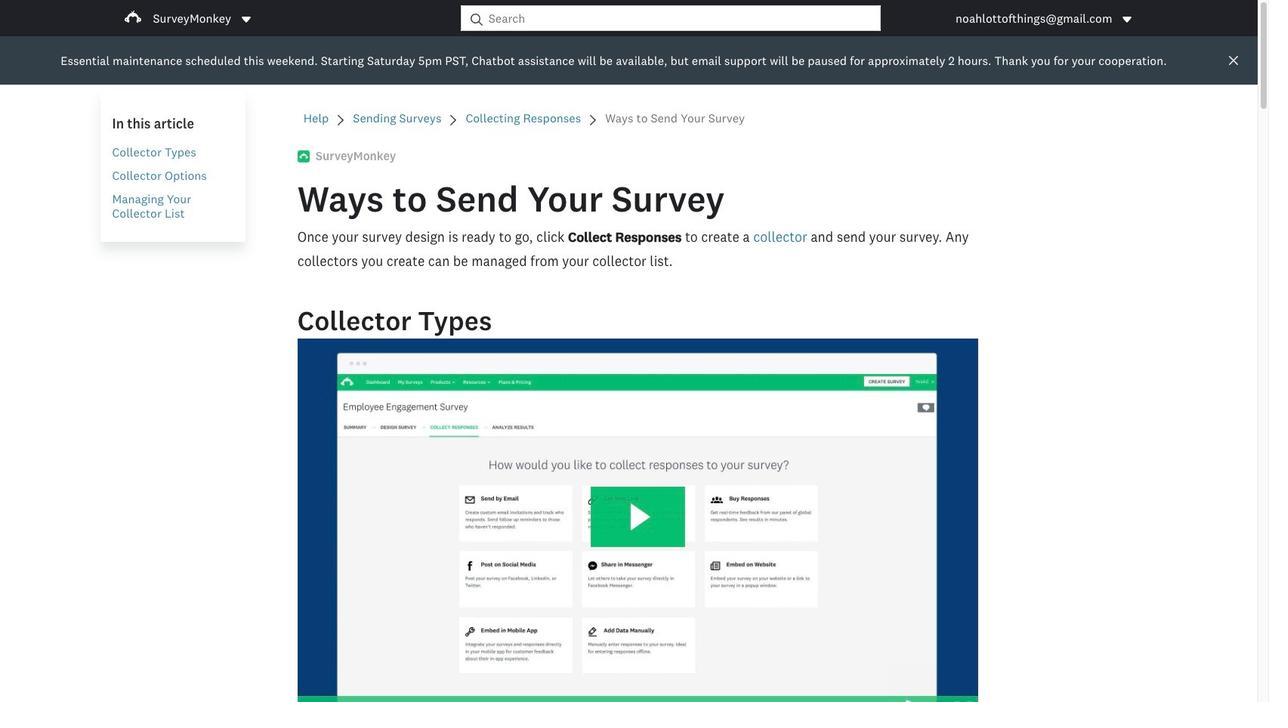 Task type: vqa. For each thing, say whether or not it's contained in the screenshot.
Search text box
yes



Task type: locate. For each thing, give the bounding box(es) containing it.
open image
[[1122, 13, 1134, 25], [1123, 16, 1132, 22]]

close image
[[1230, 56, 1239, 65]]

search image
[[471, 13, 483, 25], [471, 13, 483, 25]]

open image
[[240, 13, 252, 25], [242, 16, 251, 22]]

close image
[[1228, 54, 1240, 67]]

alert
[[0, 36, 1258, 85]]



Task type: describe. For each thing, give the bounding box(es) containing it.
video element
[[298, 339, 979, 702]]

Search text field
[[483, 6, 881, 30]]



